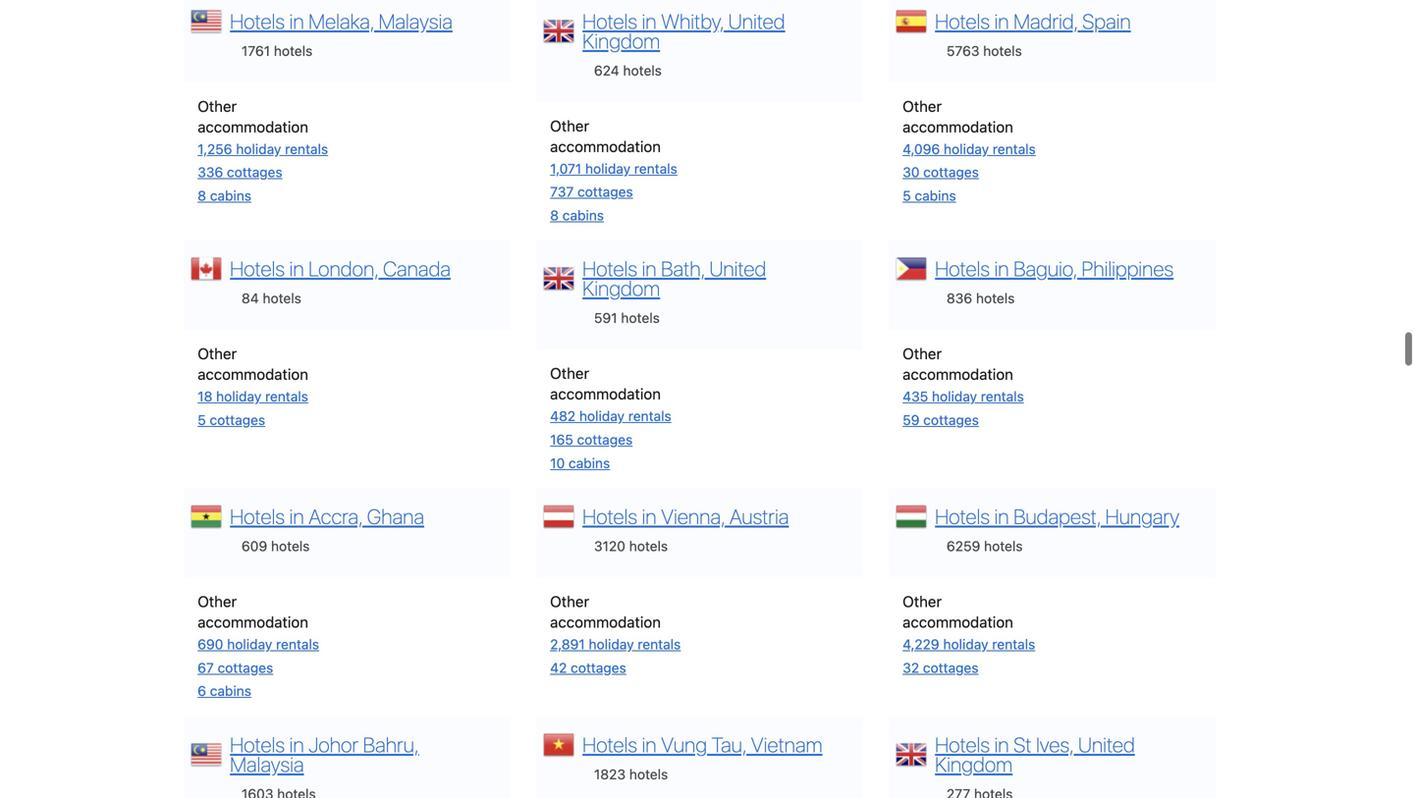 Task type: describe. For each thing, give the bounding box(es) containing it.
67 cottages link
[[198, 660, 273, 676]]

kingdom for bath,
[[583, 276, 660, 301]]

holiday for hotels in budapest, hungary
[[943, 637, 989, 653]]

accommodation for hotels in bath, united kingdom
[[550, 385, 661, 403]]

hotels for hotels in madrid, spain 5763 hotels
[[935, 9, 990, 33]]

67
[[198, 660, 214, 676]]

hotels in budapest, hungary link
[[935, 505, 1180, 529]]

hotels in melaka, malaysia link
[[230, 9, 453, 33]]

hungary
[[1106, 505, 1180, 529]]

spain
[[1083, 9, 1131, 33]]

42 cottages link
[[550, 660, 626, 676]]

other for hotels in london, canada
[[198, 345, 237, 363]]

other for hotels in whitby, united kingdom
[[550, 117, 589, 134]]

rentals for vienna,
[[638, 637, 681, 653]]

united for hotels in bath, united kingdom
[[710, 257, 766, 281]]

hotels inside hotels in bath, united kingdom 591 hotels
[[621, 310, 660, 326]]

5 cabins link
[[903, 188, 956, 204]]

other for hotels in baguio, philippines
[[903, 345, 942, 363]]

hotels in vung tau, vietnam 1823 hotels
[[583, 733, 823, 783]]

4,096
[[903, 141, 940, 157]]

budapest,
[[1014, 505, 1101, 529]]

malaysia inside hotels in melaka, malaysia 1761 hotels
[[379, 9, 453, 33]]

other accommodation 18 holiday rentals 5 cottages
[[198, 345, 308, 428]]

4,229 holiday rentals link
[[903, 637, 1036, 653]]

hotels in london, canada link
[[230, 257, 451, 281]]

whitby,
[[661, 9, 724, 33]]

hotels in whitby, united kingdom link
[[583, 9, 785, 53]]

1761
[[242, 43, 270, 59]]

5 inside 'other accommodation 4,096 holiday rentals 30 cottages 5 cabins'
[[903, 188, 911, 204]]

holiday for hotels in whitby, united kingdom
[[585, 160, 631, 177]]

cottages for hotels in madrid, spain
[[924, 164, 979, 180]]

in for vienna,
[[642, 505, 657, 529]]

hotels for hotels in baguio, philippines
[[976, 290, 1015, 307]]

other accommodation 1,256 holiday rentals 336 cottages 8 cabins
[[198, 97, 328, 204]]

8 for kingdom
[[550, 207, 559, 223]]

other for hotels in vienna, austria
[[550, 593, 589, 611]]

2,891
[[550, 637, 585, 653]]

737
[[550, 184, 574, 200]]

cottages for hotels in whitby, united kingdom
[[578, 184, 633, 200]]

accommodation for hotels in vienna, austria
[[550, 614, 661, 631]]

5763
[[947, 43, 980, 59]]

in for budapest,
[[995, 505, 1009, 529]]

hotels for hotels in whitby, united kingdom 624 hotels
[[583, 9, 638, 33]]

united for hotels in whitby, united kingdom
[[729, 9, 785, 33]]

10
[[550, 455, 565, 471]]

in for melaka,
[[289, 9, 304, 33]]

hotels for hotels in vienna, austria 3120 hotels
[[583, 505, 638, 529]]

accommodation for hotels in madrid, spain
[[903, 118, 1014, 135]]

cottages for hotels in budapest, hungary
[[923, 660, 979, 676]]

6259
[[947, 538, 981, 555]]

cottages for hotels in baguio, philippines
[[924, 412, 979, 428]]

accommodation for hotels in baguio, philippines
[[903, 366, 1014, 383]]

hotels for hotels in madrid, spain
[[984, 43, 1022, 59]]

hotels in melaka, malaysia 1761 hotels
[[230, 9, 453, 59]]

cottages for hotels in melaka, malaysia
[[227, 164, 283, 180]]

holiday for hotels in accra, ghana
[[227, 637, 272, 653]]

hotels in accra, ghana link
[[230, 505, 424, 529]]

holiday for hotels in melaka, malaysia
[[236, 141, 281, 157]]

hotels for hotels in london, canada
[[263, 290, 301, 307]]

accommodation for hotels in melaka, malaysia
[[198, 118, 308, 135]]

1,071 holiday rentals link
[[550, 160, 678, 177]]

accommodation for hotels in budapest, hungary
[[903, 614, 1014, 631]]

other accommodation 4,096 holiday rentals 30 cottages 5 cabins
[[903, 97, 1036, 204]]

hotels in budapest, hungary 6259 hotels
[[935, 505, 1180, 555]]

18
[[198, 389, 213, 405]]

hotels for hotels in budapest, hungary
[[984, 538, 1023, 555]]

hotels inside hotels in whitby, united kingdom 624 hotels
[[623, 62, 662, 78]]

32
[[903, 660, 920, 676]]

336
[[198, 164, 223, 180]]

holiday for hotels in madrid, spain
[[944, 141, 989, 157]]

hotels in accra, ghana 609 hotels
[[230, 505, 424, 555]]

other for hotels in bath, united kingdom
[[550, 365, 589, 382]]

canada
[[383, 257, 451, 281]]

holiday for hotels in baguio, philippines
[[932, 389, 977, 405]]

rentals for baguio,
[[981, 389, 1024, 405]]

other accommodation 482 holiday rentals 165 cottages 10 cabins
[[550, 365, 672, 471]]

6
[[198, 683, 206, 700]]

8 cabins link for kingdom
[[550, 207, 604, 223]]

cabins for hotels in madrid, spain
[[915, 188, 956, 204]]

5 cottages link
[[198, 412, 265, 428]]

malaysia inside hotels in johor bahru, malaysia
[[230, 752, 304, 777]]

hotels in madrid, spain 5763 hotels
[[935, 9, 1131, 59]]

3120
[[594, 538, 626, 555]]

hotels for hotels in vienna, austria
[[629, 538, 668, 555]]

hotels in johor bahru, malaysia link
[[230, 733, 419, 777]]

hotels in bath, united kingdom 591 hotels
[[583, 257, 766, 326]]

30 cottages link
[[903, 164, 979, 180]]

690 holiday rentals link
[[198, 637, 319, 653]]

other for hotels in accra, ghana
[[198, 593, 237, 611]]

1823
[[594, 767, 626, 783]]

kingdom inside hotels in st ives, united kingdom
[[935, 752, 1013, 777]]

1,256 holiday rentals link
[[198, 141, 328, 157]]

hotels for hotels in vung tau, vietnam 1823 hotels
[[583, 733, 638, 757]]

madrid,
[[1014, 9, 1078, 33]]

vietnam
[[751, 733, 823, 757]]

cabins for hotels in melaka, malaysia
[[210, 188, 251, 204]]

hotels in baguio, philippines link
[[935, 257, 1174, 281]]

hotels in vienna, austria 3120 hotels
[[583, 505, 789, 555]]

cabins for hotels in whitby, united kingdom
[[563, 207, 604, 223]]

ghana
[[367, 505, 424, 529]]

other accommodation 435 holiday rentals 59 cottages
[[903, 345, 1024, 428]]

hotels in bath, united kingdom link
[[583, 257, 766, 301]]

hotels for hotels in melaka, malaysia 1761 hotels
[[230, 9, 285, 33]]

in for johor
[[289, 733, 304, 757]]

austria
[[730, 505, 789, 529]]

59 cottages link
[[903, 412, 979, 428]]

rentals for melaka,
[[285, 141, 328, 157]]

1,071
[[550, 160, 582, 177]]



Task type: locate. For each thing, give the bounding box(es) containing it.
336 cottages link
[[198, 164, 283, 180]]

hotels inside hotels in london, canada 84 hotels
[[230, 257, 285, 281]]

united
[[729, 9, 785, 33], [710, 257, 766, 281], [1078, 733, 1135, 757]]

in left budapest,
[[995, 505, 1009, 529]]

in inside hotels in johor bahru, malaysia
[[289, 733, 304, 757]]

in for london,
[[289, 257, 304, 281]]

836
[[947, 290, 973, 307]]

165 cottages link
[[550, 432, 633, 448]]

other inside 'other accommodation 4,096 holiday rentals 30 cottages 5 cabins'
[[903, 97, 942, 115]]

hotels up "609"
[[230, 505, 285, 529]]

united right ives,
[[1078, 733, 1135, 757]]

kingdom up 624
[[583, 28, 660, 53]]

hotels right the 5763
[[984, 43, 1022, 59]]

rentals for madrid,
[[993, 141, 1036, 157]]

united right "whitby,"
[[729, 9, 785, 33]]

4,229
[[903, 637, 940, 653]]

165
[[550, 432, 573, 448]]

kingdom inside hotels in whitby, united kingdom 624 hotels
[[583, 28, 660, 53]]

accommodation up '482 holiday rentals' link
[[550, 385, 661, 403]]

hotels up 1761
[[230, 9, 285, 33]]

tau,
[[712, 733, 747, 757]]

cottages down 4,096 holiday rentals link
[[924, 164, 979, 180]]

1 vertical spatial kingdom
[[583, 276, 660, 301]]

in inside hotels in baguio, philippines 836 hotels
[[995, 257, 1009, 281]]

624
[[594, 62, 620, 78]]

hotels up 624
[[583, 9, 638, 33]]

0 horizontal spatial 5
[[198, 412, 206, 428]]

8 for 1761
[[198, 188, 206, 204]]

609
[[242, 538, 267, 555]]

in for madrid,
[[995, 9, 1009, 33]]

hotels inside the hotels in vienna, austria 3120 hotels
[[629, 538, 668, 555]]

rentals inside other accommodation 690 holiday rentals 67 cottages 6 cabins
[[276, 637, 319, 653]]

hotels right "609"
[[271, 538, 310, 555]]

hotels up 3120
[[583, 505, 638, 529]]

737 cottages link
[[550, 184, 633, 200]]

hotels inside hotels in baguio, philippines 836 hotels
[[935, 257, 990, 281]]

in left vienna,
[[642, 505, 657, 529]]

melaka,
[[309, 9, 374, 33]]

1 horizontal spatial malaysia
[[379, 9, 453, 33]]

hotels for hotels in melaka, malaysia
[[274, 43, 313, 59]]

accommodation
[[198, 118, 308, 135], [903, 118, 1014, 135], [550, 137, 661, 155], [198, 366, 308, 383], [903, 366, 1014, 383], [550, 385, 661, 403], [198, 614, 308, 631], [550, 614, 661, 631], [903, 614, 1014, 631]]

5 down 18
[[198, 412, 206, 428]]

rentals inside other accommodation 1,071 holiday rentals 737 cottages 8 cabins
[[634, 160, 678, 177]]

hotels up 84
[[230, 257, 285, 281]]

other inside other accommodation 435 holiday rentals 59 cottages
[[903, 345, 942, 363]]

hotels inside hotels in melaka, malaysia 1761 hotels
[[274, 43, 313, 59]]

59
[[903, 412, 920, 428]]

8 cabins link down 336
[[198, 188, 251, 204]]

cottages for hotels in vienna, austria
[[571, 660, 626, 676]]

kingdom
[[583, 28, 660, 53], [583, 276, 660, 301], [935, 752, 1013, 777]]

in for bath,
[[642, 257, 657, 281]]

0 vertical spatial united
[[729, 9, 785, 33]]

cabins inside 'other accommodation 4,096 holiday rentals 30 cottages 5 cabins'
[[915, 188, 956, 204]]

8 down 336
[[198, 188, 206, 204]]

18 holiday rentals link
[[198, 389, 308, 405]]

other accommodation 2,891 holiday rentals 42 cottages
[[550, 593, 681, 676]]

1 vertical spatial united
[[710, 257, 766, 281]]

in left accra,
[[289, 505, 304, 529]]

united inside hotels in bath, united kingdom 591 hotels
[[710, 257, 766, 281]]

32 cottages link
[[903, 660, 979, 676]]

united inside hotels in whitby, united kingdom 624 hotels
[[729, 9, 785, 33]]

in inside hotels in vung tau, vietnam 1823 hotels
[[642, 733, 657, 757]]

accommodation for hotels in whitby, united kingdom
[[550, 137, 661, 155]]

malaysia left johor on the bottom left
[[230, 752, 304, 777]]

in left "whitby,"
[[642, 9, 657, 33]]

united inside hotels in st ives, united kingdom
[[1078, 733, 1135, 757]]

1 vertical spatial 5
[[198, 412, 206, 428]]

holiday up 42 cottages link
[[589, 637, 634, 653]]

in inside hotels in bath, united kingdom 591 hotels
[[642, 257, 657, 281]]

cabins down 737 cottages link
[[563, 207, 604, 223]]

435
[[903, 389, 928, 405]]

accommodation for hotels in london, canada
[[198, 366, 308, 383]]

hotels in madrid, spain link
[[935, 9, 1131, 33]]

hotels
[[230, 9, 285, 33], [583, 9, 638, 33], [935, 9, 990, 33], [230, 257, 285, 281], [583, 257, 638, 281], [935, 257, 990, 281], [230, 505, 285, 529], [583, 505, 638, 529], [935, 505, 990, 529], [230, 733, 285, 757], [583, 733, 638, 757], [935, 733, 990, 757]]

holiday up 737 cottages link
[[585, 160, 631, 177]]

cottages
[[227, 164, 283, 180], [924, 164, 979, 180], [578, 184, 633, 200], [210, 412, 265, 428], [924, 412, 979, 428], [577, 432, 633, 448], [218, 660, 273, 676], [571, 660, 626, 676], [923, 660, 979, 676]]

hotels in st ives, united kingdom
[[935, 733, 1135, 777]]

0 vertical spatial 8
[[198, 188, 206, 204]]

in for baguio,
[[995, 257, 1009, 281]]

in inside hotels in st ives, united kingdom
[[995, 733, 1009, 757]]

united right bath,
[[710, 257, 766, 281]]

st
[[1014, 733, 1032, 757]]

cottages down 2,891 holiday rentals link
[[571, 660, 626, 676]]

in inside the hotels in madrid, spain 5763 hotels
[[995, 9, 1009, 33]]

rentals up 5 cottages link
[[265, 389, 308, 405]]

holiday up 59 cottages link
[[932, 389, 977, 405]]

hotels inside hotels in johor bahru, malaysia
[[230, 733, 285, 757]]

in inside hotels in london, canada 84 hotels
[[289, 257, 304, 281]]

vung
[[661, 733, 707, 757]]

1 horizontal spatial 5
[[903, 188, 911, 204]]

hotels inside the "hotels in accra, ghana 609 hotels"
[[230, 505, 285, 529]]

accommodation inside 'other accommodation 4,096 holiday rentals 30 cottages 5 cabins'
[[903, 118, 1014, 135]]

baguio,
[[1014, 257, 1077, 281]]

cabins
[[210, 188, 251, 204], [915, 188, 956, 204], [563, 207, 604, 223], [569, 455, 610, 471], [210, 683, 251, 700]]

hotels inside hotels in melaka, malaysia 1761 hotels
[[230, 9, 285, 33]]

rentals right the 2,891
[[638, 637, 681, 653]]

cottages inside other accommodation 435 holiday rentals 59 cottages
[[924, 412, 979, 428]]

other accommodation 690 holiday rentals 67 cottages 6 cabins
[[198, 593, 319, 700]]

accommodation inside other accommodation 1,071 holiday rentals 737 cottages 8 cabins
[[550, 137, 661, 155]]

rentals right 690
[[276, 637, 319, 653]]

kingdom up 591
[[583, 276, 660, 301]]

accommodation up '18 holiday rentals' link
[[198, 366, 308, 383]]

rentals for london,
[[265, 389, 308, 405]]

holiday inside other accommodation 2,891 holiday rentals 42 cottages
[[589, 637, 634, 653]]

rentals for whitby,
[[634, 160, 678, 177]]

rentals inside other accommodation 435 holiday rentals 59 cottages
[[981, 389, 1024, 405]]

hotels up 1823
[[583, 733, 638, 757]]

johor
[[309, 733, 359, 757]]

in inside hotels in whitby, united kingdom 624 hotels
[[642, 9, 657, 33]]

84
[[242, 290, 259, 307]]

holiday inside other accommodation 18 holiday rentals 5 cottages
[[216, 389, 262, 405]]

2 vertical spatial kingdom
[[935, 752, 1013, 777]]

holiday inside other accommodation 482 holiday rentals 165 cottages 10 cabins
[[579, 408, 625, 425]]

other for hotels in madrid, spain
[[903, 97, 942, 115]]

hotels inside the hotels in madrid, spain 5763 hotels
[[935, 9, 990, 33]]

hotels for hotels in bath, united kingdom 591 hotels
[[583, 257, 638, 281]]

accommodation up 2,891 holiday rentals link
[[550, 614, 661, 631]]

hotels right 1823
[[629, 767, 668, 783]]

other
[[198, 97, 237, 115], [903, 97, 942, 115], [550, 117, 589, 134], [198, 345, 237, 363], [903, 345, 942, 363], [550, 365, 589, 382], [198, 593, 237, 611], [550, 593, 589, 611], [903, 593, 942, 611]]

hotels up 591
[[583, 257, 638, 281]]

rentals inside other accommodation 4,229 holiday rentals 32 cottages
[[992, 637, 1036, 653]]

0 vertical spatial kingdom
[[583, 28, 660, 53]]

8 cabins link down 737 cottages link
[[550, 207, 604, 223]]

hotels inside hotels in bath, united kingdom 591 hotels
[[583, 257, 638, 281]]

accommodation up 1,256 holiday rentals link
[[198, 118, 308, 135]]

0 horizontal spatial malaysia
[[230, 752, 304, 777]]

4,096 holiday rentals link
[[903, 141, 1036, 157]]

8 cabins link
[[198, 188, 251, 204], [550, 207, 604, 223]]

in for vung
[[642, 733, 657, 757]]

rentals for accra,
[[276, 637, 319, 653]]

accommodation inside other accommodation 435 holiday rentals 59 cottages
[[903, 366, 1014, 383]]

kingdom inside hotels in bath, united kingdom 591 hotels
[[583, 276, 660, 301]]

hotels for hotels in accra, ghana 609 hotels
[[230, 505, 285, 529]]

holiday for hotels in london, canada
[[216, 389, 262, 405]]

holiday up the 32 cottages "link"
[[943, 637, 989, 653]]

accommodation up 4,096 holiday rentals link
[[903, 118, 1014, 135]]

kingdom for whitby,
[[583, 28, 660, 53]]

holiday inside other accommodation 1,256 holiday rentals 336 cottages 8 cabins
[[236, 141, 281, 157]]

cabins inside other accommodation 1,256 holiday rentals 336 cottages 8 cabins
[[210, 188, 251, 204]]

in for accra,
[[289, 505, 304, 529]]

rentals right 1,071
[[634, 160, 678, 177]]

bahru,
[[363, 733, 419, 757]]

hotels right 624
[[623, 62, 662, 78]]

accommodation up 4,229 holiday rentals link
[[903, 614, 1014, 631]]

malaysia right melaka,
[[379, 9, 453, 33]]

hotels up the 5763
[[935, 9, 990, 33]]

cottages for hotels in london, canada
[[210, 412, 265, 428]]

accommodation up 690 holiday rentals link
[[198, 614, 308, 631]]

malaysia
[[379, 9, 453, 33], [230, 752, 304, 777]]

hotels inside "hotels in budapest, hungary 6259 hotels"
[[984, 538, 1023, 555]]

cottages inside other accommodation 1,071 holiday rentals 737 cottages 8 cabins
[[578, 184, 633, 200]]

8 inside other accommodation 1,256 holiday rentals 336 cottages 8 cabins
[[198, 188, 206, 204]]

cottages for hotels in accra, ghana
[[218, 660, 273, 676]]

in left madrid,
[[995, 9, 1009, 33]]

hotels in st ives, united kingdom link
[[935, 733, 1135, 777]]

hotels inside hotels in baguio, philippines 836 hotels
[[976, 290, 1015, 307]]

holiday up 5 cottages link
[[216, 389, 262, 405]]

cabins for hotels in bath, united kingdom
[[569, 455, 610, 471]]

other inside other accommodation 18 holiday rentals 5 cottages
[[198, 345, 237, 363]]

8 down 737
[[550, 207, 559, 223]]

hotels for hotels in johor bahru, malaysia
[[230, 733, 285, 757]]

5
[[903, 188, 911, 204], [198, 412, 206, 428]]

1 vertical spatial 8 cabins link
[[550, 207, 604, 223]]

hotels in london, canada 84 hotels
[[230, 257, 451, 307]]

cottages down '482 holiday rentals' link
[[577, 432, 633, 448]]

holiday for hotels in bath, united kingdom
[[579, 408, 625, 425]]

accra,
[[309, 505, 363, 529]]

accommodation inside other accommodation 1,256 holiday rentals 336 cottages 8 cabins
[[198, 118, 308, 135]]

cottages inside 'other accommodation 4,096 holiday rentals 30 cottages 5 cabins'
[[924, 164, 979, 180]]

hotels up 6259
[[935, 505, 990, 529]]

2 vertical spatial united
[[1078, 733, 1135, 757]]

cottages down 4,229 holiday rentals link
[[923, 660, 979, 676]]

hotels left st
[[935, 733, 990, 757]]

hotels right 6259
[[984, 538, 1023, 555]]

other for hotels in melaka, malaysia
[[198, 97, 237, 115]]

holiday
[[236, 141, 281, 157], [944, 141, 989, 157], [585, 160, 631, 177], [216, 389, 262, 405], [932, 389, 977, 405], [579, 408, 625, 425], [227, 637, 272, 653], [589, 637, 634, 653], [943, 637, 989, 653]]

other inside other accommodation 690 holiday rentals 67 cottages 6 cabins
[[198, 593, 237, 611]]

other accommodation 1,071 holiday rentals 737 cottages 8 cabins
[[550, 117, 678, 223]]

in for st
[[995, 733, 1009, 757]]

435 holiday rentals link
[[903, 389, 1024, 405]]

hotels right 1761
[[274, 43, 313, 59]]

hotels inside "hotels in budapest, hungary 6259 hotels"
[[935, 505, 990, 529]]

2,891 holiday rentals link
[[550, 637, 681, 653]]

other inside other accommodation 1,256 holiday rentals 336 cottages 8 cabins
[[198, 97, 237, 115]]

other up the 2,891
[[550, 593, 589, 611]]

hotels inside the hotels in vienna, austria 3120 hotels
[[583, 505, 638, 529]]

hotels in baguio, philippines 836 hotels
[[935, 257, 1174, 307]]

hotels right 591
[[621, 310, 660, 326]]

hotels inside hotels in vung tau, vietnam 1823 hotels
[[583, 733, 638, 757]]

hotels for hotels in budapest, hungary 6259 hotels
[[935, 505, 990, 529]]

hotels in vung tau, vietnam link
[[583, 733, 823, 757]]

accommodation inside other accommodation 690 holiday rentals 67 cottages 6 cabins
[[198, 614, 308, 631]]

cottages inside other accommodation 1,256 holiday rentals 336 cottages 8 cabins
[[227, 164, 283, 180]]

hotels right 84
[[263, 290, 301, 307]]

cabins down 336 cottages link
[[210, 188, 251, 204]]

other inside other accommodation 2,891 holiday rentals 42 cottages
[[550, 593, 589, 611]]

hotels for hotels in st ives, united kingdom
[[935, 733, 990, 757]]

in for whitby,
[[642, 9, 657, 33]]

holiday up 67 cottages link
[[227, 637, 272, 653]]

rentals up 165 cottages link
[[628, 408, 672, 425]]

other inside other accommodation 4,229 holiday rentals 32 cottages
[[903, 593, 942, 611]]

holiday up 165 cottages link
[[579, 408, 625, 425]]

hotels inside the "hotels in accra, ghana 609 hotels"
[[271, 538, 310, 555]]

other up 1,071
[[550, 117, 589, 134]]

accommodation for hotels in accra, ghana
[[198, 614, 308, 631]]

hotels
[[274, 43, 313, 59], [984, 43, 1022, 59], [623, 62, 662, 78], [263, 290, 301, 307], [976, 290, 1015, 307], [621, 310, 660, 326], [271, 538, 310, 555], [629, 538, 668, 555], [984, 538, 1023, 555], [629, 767, 668, 783]]

cottages down 1,071 holiday rentals "link"
[[578, 184, 633, 200]]

in left st
[[995, 733, 1009, 757]]

in inside the "hotels in accra, ghana 609 hotels"
[[289, 505, 304, 529]]

0 vertical spatial malaysia
[[379, 9, 453, 33]]

accommodation up 1,071 holiday rentals "link"
[[550, 137, 661, 155]]

holiday inside other accommodation 690 holiday rentals 67 cottages 6 cabins
[[227, 637, 272, 653]]

london,
[[309, 257, 379, 281]]

holiday inside other accommodation 1,071 holiday rentals 737 cottages 8 cabins
[[585, 160, 631, 177]]

10 cabins link
[[550, 455, 610, 471]]

cabins inside other accommodation 690 holiday rentals 67 cottages 6 cabins
[[210, 683, 251, 700]]

kingdom left st
[[935, 752, 1013, 777]]

rentals inside other accommodation 482 holiday rentals 165 cottages 10 cabins
[[628, 408, 672, 425]]

1 vertical spatial 8
[[550, 207, 559, 223]]

cottages inside other accommodation 482 holiday rentals 165 cottages 10 cabins
[[577, 432, 633, 448]]

591
[[594, 310, 617, 326]]

other up 1,256
[[198, 97, 237, 115]]

other accommodation 4,229 holiday rentals 32 cottages
[[903, 593, 1036, 676]]

hotels down 6 cabins link
[[230, 733, 285, 757]]

cottages for hotels in bath, united kingdom
[[577, 432, 633, 448]]

holiday up 336 cottages link
[[236, 141, 281, 157]]

holiday inside 'other accommodation 4,096 holiday rentals 30 cottages 5 cabins'
[[944, 141, 989, 157]]

philippines
[[1082, 257, 1174, 281]]

rentals right 4,229
[[992, 637, 1036, 653]]

rentals inside other accommodation 1,256 holiday rentals 336 cottages 8 cabins
[[285, 141, 328, 157]]

in left bath,
[[642, 257, 657, 281]]

cottages inside other accommodation 2,891 holiday rentals 42 cottages
[[571, 660, 626, 676]]

other up 690
[[198, 593, 237, 611]]

bath,
[[661, 257, 705, 281]]

cottages inside other accommodation 690 holiday rentals 67 cottages 6 cabins
[[218, 660, 273, 676]]

other up 482
[[550, 365, 589, 382]]

hotels right 3120
[[629, 538, 668, 555]]

accommodation inside other accommodation 2,891 holiday rentals 42 cottages
[[550, 614, 661, 631]]

hotels inside hotels in whitby, united kingdom 624 hotels
[[583, 9, 638, 33]]

other up 18
[[198, 345, 237, 363]]

0 horizontal spatial 8
[[198, 188, 206, 204]]

cabins inside other accommodation 482 holiday rentals 165 cottages 10 cabins
[[569, 455, 610, 471]]

hotels in johor bahru, malaysia
[[230, 733, 419, 777]]

in
[[289, 9, 304, 33], [642, 9, 657, 33], [995, 9, 1009, 33], [289, 257, 304, 281], [642, 257, 657, 281], [995, 257, 1009, 281], [289, 505, 304, 529], [642, 505, 657, 529], [995, 505, 1009, 529], [289, 733, 304, 757], [642, 733, 657, 757], [995, 733, 1009, 757]]

rentals inside other accommodation 2,891 holiday rentals 42 cottages
[[638, 637, 681, 653]]

0 vertical spatial 5
[[903, 188, 911, 204]]

0 horizontal spatial 8 cabins link
[[198, 188, 251, 204]]

cabins down 165 cottages link
[[569, 455, 610, 471]]

8 inside other accommodation 1,071 holiday rentals 737 cottages 8 cabins
[[550, 207, 559, 223]]

accommodation inside other accommodation 482 holiday rentals 165 cottages 10 cabins
[[550, 385, 661, 403]]

1 horizontal spatial 8
[[550, 207, 559, 223]]

other up 435
[[903, 345, 942, 363]]

cabins for hotels in accra, ghana
[[210, 683, 251, 700]]

rentals inside other accommodation 18 holiday rentals 5 cottages
[[265, 389, 308, 405]]

cottages down 690 holiday rentals link
[[218, 660, 273, 676]]

cottages down "435 holiday rentals" link
[[924, 412, 979, 428]]

rentals right 4,096
[[993, 141, 1036, 157]]

42
[[550, 660, 567, 676]]

hotels for hotels in accra, ghana
[[271, 538, 310, 555]]

in left johor on the bottom left
[[289, 733, 304, 757]]

hotels for hotels in baguio, philippines 836 hotels
[[935, 257, 990, 281]]

rentals right 1,256
[[285, 141, 328, 157]]

in inside "hotels in budapest, hungary 6259 hotels"
[[995, 505, 1009, 529]]

cottages inside other accommodation 18 holiday rentals 5 cottages
[[210, 412, 265, 428]]

cabins down 30 cottages link at the right of the page
[[915, 188, 956, 204]]

cottages down '18 holiday rentals' link
[[210, 412, 265, 428]]

holiday inside other accommodation 435 holiday rentals 59 cottages
[[932, 389, 977, 405]]

accommodation inside other accommodation 4,229 holiday rentals 32 cottages
[[903, 614, 1014, 631]]

other up 4,229
[[903, 593, 942, 611]]

other inside other accommodation 1,071 holiday rentals 737 cottages 8 cabins
[[550, 117, 589, 134]]

482
[[550, 408, 576, 425]]

in inside hotels in melaka, malaysia 1761 hotels
[[289, 9, 304, 33]]

hotels right 836
[[976, 290, 1015, 307]]

hotels for hotels in london, canada 84 hotels
[[230, 257, 285, 281]]

ives,
[[1036, 733, 1074, 757]]

hotels up 836
[[935, 257, 990, 281]]

1 horizontal spatial 8 cabins link
[[550, 207, 604, 223]]

other inside other accommodation 482 holiday rentals 165 cottages 10 cabins
[[550, 365, 589, 382]]

482 holiday rentals link
[[550, 408, 672, 425]]

rentals for budapest,
[[992, 637, 1036, 653]]

in left melaka,
[[289, 9, 304, 33]]

6 cabins link
[[198, 683, 251, 700]]

rentals inside 'other accommodation 4,096 holiday rentals 30 cottages 5 cabins'
[[993, 141, 1036, 157]]

cottages inside other accommodation 4,229 holiday rentals 32 cottages
[[923, 660, 979, 676]]

30
[[903, 164, 920, 180]]

hotels in whitby, united kingdom 624 hotels
[[583, 9, 785, 78]]

1 vertical spatial malaysia
[[230, 752, 304, 777]]

5 down 30
[[903, 188, 911, 204]]

hotels inside hotels in london, canada 84 hotels
[[263, 290, 301, 307]]

hotels in vienna, austria link
[[583, 505, 789, 529]]

rentals right 435
[[981, 389, 1024, 405]]

hotels inside the hotels in madrid, spain 5763 hotels
[[984, 43, 1022, 59]]

holiday up 30 cottages link at the right of the page
[[944, 141, 989, 157]]

hotels inside hotels in vung tau, vietnam 1823 hotels
[[629, 767, 668, 783]]

690
[[198, 637, 223, 653]]

cabins inside other accommodation 1,071 holiday rentals 737 cottages 8 cabins
[[563, 207, 604, 223]]

holiday for hotels in vienna, austria
[[589, 637, 634, 653]]

other for hotels in budapest, hungary
[[903, 593, 942, 611]]

cabins down 67 cottages link
[[210, 683, 251, 700]]

vienna,
[[661, 505, 725, 529]]

5 inside other accommodation 18 holiday rentals 5 cottages
[[198, 412, 206, 428]]

hotels inside hotels in st ives, united kingdom
[[935, 733, 990, 757]]

0 vertical spatial 8 cabins link
[[198, 188, 251, 204]]

in left vung
[[642, 733, 657, 757]]

in left "london,"
[[289, 257, 304, 281]]

in inside the hotels in vienna, austria 3120 hotels
[[642, 505, 657, 529]]

in left "baguio,"
[[995, 257, 1009, 281]]

rentals for bath,
[[628, 408, 672, 425]]

accommodation up "435 holiday rentals" link
[[903, 366, 1014, 383]]

other up 4,096
[[903, 97, 942, 115]]

8 cabins link for 1761
[[198, 188, 251, 204]]

1,256
[[198, 141, 232, 157]]

holiday inside other accommodation 4,229 holiday rentals 32 cottages
[[943, 637, 989, 653]]

cottages down 1,256 holiday rentals link
[[227, 164, 283, 180]]



Task type: vqa. For each thing, say whether or not it's contained in the screenshot.


